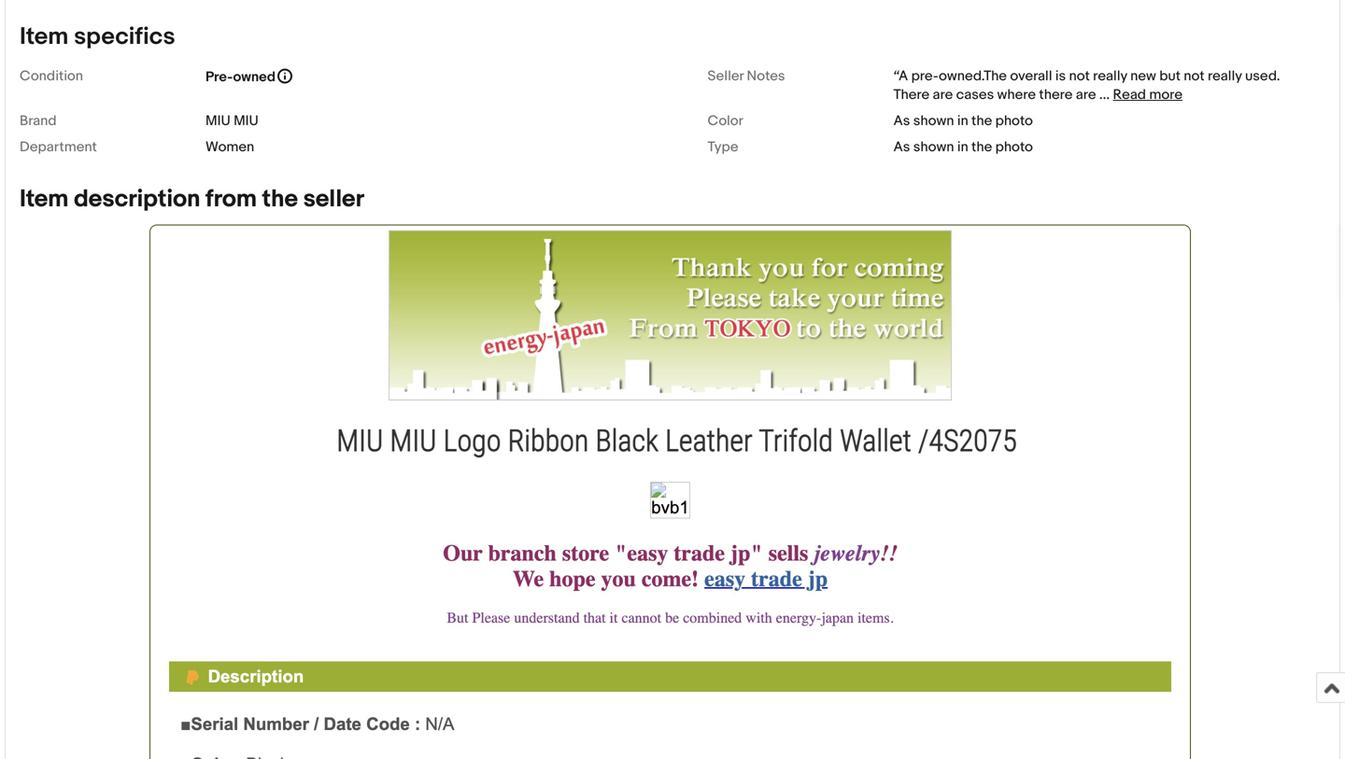 Task type: vqa. For each thing, say whether or not it's contained in the screenshot.
learn more link
no



Task type: locate. For each thing, give the bounding box(es) containing it.
1 miu from the left
[[206, 113, 231, 129]]

1 as from the top
[[894, 113, 911, 129]]

really left the used.
[[1208, 68, 1243, 84]]

2 not from the left
[[1184, 68, 1205, 84]]

item description from the seller
[[20, 185, 364, 214]]

item down department
[[20, 185, 69, 214]]

0 vertical spatial the
[[972, 113, 993, 129]]

women
[[206, 139, 254, 156]]

2 shown from the top
[[914, 139, 955, 156]]

specifics
[[74, 22, 175, 51]]

1 in from the top
[[958, 113, 969, 129]]

as shown in the photo
[[894, 113, 1034, 129], [894, 139, 1034, 156]]

0 horizontal spatial miu
[[206, 113, 231, 129]]

1 vertical spatial shown
[[914, 139, 955, 156]]

2 miu from the left
[[234, 113, 259, 129]]

item up condition
[[20, 22, 69, 51]]

are
[[933, 86, 954, 103], [1076, 86, 1097, 103]]

pre-
[[206, 69, 233, 85]]

item specifics
[[20, 22, 175, 51]]

seller
[[708, 68, 744, 84]]

where
[[998, 86, 1037, 103]]

0 vertical spatial photo
[[996, 113, 1034, 129]]

2 photo from the top
[[996, 139, 1034, 156]]

1 horizontal spatial really
[[1208, 68, 1243, 84]]

1 vertical spatial photo
[[996, 139, 1034, 156]]

item
[[20, 22, 69, 51], [20, 185, 69, 214]]

not
[[1070, 68, 1091, 84], [1184, 68, 1205, 84]]

0 vertical spatial shown
[[914, 113, 955, 129]]

not right but
[[1184, 68, 1205, 84]]

1 really from the left
[[1094, 68, 1128, 84]]

2 as from the top
[[894, 139, 911, 156]]

notes
[[747, 68, 786, 84]]

"a pre-owned.the overall is not really new but not really used. there are cases where there are ...
[[894, 68, 1281, 103]]

1 shown from the top
[[914, 113, 955, 129]]

2 really from the left
[[1208, 68, 1243, 84]]

0 vertical spatial item
[[20, 22, 69, 51]]

not right 'is'
[[1070, 68, 1091, 84]]

shown
[[914, 113, 955, 129], [914, 139, 955, 156]]

department
[[20, 139, 97, 156]]

0 vertical spatial in
[[958, 113, 969, 129]]

type
[[708, 139, 739, 156]]

shown for color
[[914, 113, 955, 129]]

the
[[972, 113, 993, 129], [972, 139, 993, 156], [262, 185, 298, 214]]

as for type
[[894, 139, 911, 156]]

0 horizontal spatial are
[[933, 86, 954, 103]]

is
[[1056, 68, 1067, 84]]

2 as shown in the photo from the top
[[894, 139, 1034, 156]]

photo for type
[[996, 139, 1034, 156]]

but
[[1160, 68, 1181, 84]]

2 item from the top
[[20, 185, 69, 214]]

as for color
[[894, 113, 911, 129]]

read more
[[1114, 86, 1183, 103]]

the for type
[[972, 139, 993, 156]]

in for color
[[958, 113, 969, 129]]

are left '...'
[[1076, 86, 1097, 103]]

as
[[894, 113, 911, 129], [894, 139, 911, 156]]

item for item description from the seller
[[20, 185, 69, 214]]

0 vertical spatial as shown in the photo
[[894, 113, 1034, 129]]

the for color
[[972, 113, 993, 129]]

shown for type
[[914, 139, 955, 156]]

really
[[1094, 68, 1128, 84], [1208, 68, 1243, 84]]

owned.the
[[939, 68, 1007, 84]]

photo
[[996, 113, 1034, 129], [996, 139, 1034, 156]]

1 horizontal spatial miu
[[234, 113, 259, 129]]

1 as shown in the photo from the top
[[894, 113, 1034, 129]]

miu
[[206, 113, 231, 129], [234, 113, 259, 129]]

description
[[74, 185, 200, 214]]

2 in from the top
[[958, 139, 969, 156]]

1 item from the top
[[20, 22, 69, 51]]

1 vertical spatial as
[[894, 139, 911, 156]]

1 horizontal spatial are
[[1076, 86, 1097, 103]]

1 horizontal spatial not
[[1184, 68, 1205, 84]]

are down pre-
[[933, 86, 954, 103]]

1 vertical spatial item
[[20, 185, 69, 214]]

brand
[[20, 113, 57, 129]]

1 vertical spatial as shown in the photo
[[894, 139, 1034, 156]]

1 vertical spatial in
[[958, 139, 969, 156]]

really up '...'
[[1094, 68, 1128, 84]]

1 photo from the top
[[996, 113, 1034, 129]]

0 horizontal spatial not
[[1070, 68, 1091, 84]]

in
[[958, 113, 969, 129], [958, 139, 969, 156]]

1 vertical spatial the
[[972, 139, 993, 156]]

0 horizontal spatial really
[[1094, 68, 1128, 84]]

0 vertical spatial as
[[894, 113, 911, 129]]



Task type: describe. For each thing, give the bounding box(es) containing it.
cases
[[957, 86, 995, 103]]

new
[[1131, 68, 1157, 84]]

1 not from the left
[[1070, 68, 1091, 84]]

miu miu
[[206, 113, 259, 129]]

as shown in the photo for type
[[894, 139, 1034, 156]]

"a
[[894, 68, 909, 84]]

photo for color
[[996, 113, 1034, 129]]

overall
[[1011, 68, 1053, 84]]

there
[[1040, 86, 1073, 103]]

used.
[[1246, 68, 1281, 84]]

2 are from the left
[[1076, 86, 1097, 103]]

seller notes
[[708, 68, 786, 84]]

more
[[1150, 86, 1183, 103]]

read more button
[[1114, 86, 1183, 103]]

pre-owned
[[206, 69, 276, 85]]

...
[[1100, 86, 1110, 103]]

from
[[206, 185, 257, 214]]

1 are from the left
[[933, 86, 954, 103]]

condition
[[20, 68, 83, 84]]

2 vertical spatial the
[[262, 185, 298, 214]]

in for type
[[958, 139, 969, 156]]

read
[[1114, 86, 1147, 103]]

seller
[[303, 185, 364, 214]]

pre-
[[912, 68, 939, 84]]

color
[[708, 113, 744, 129]]

there
[[894, 86, 930, 103]]

owned
[[233, 69, 276, 85]]

as shown in the photo for color
[[894, 113, 1034, 129]]

item for item specifics
[[20, 22, 69, 51]]



